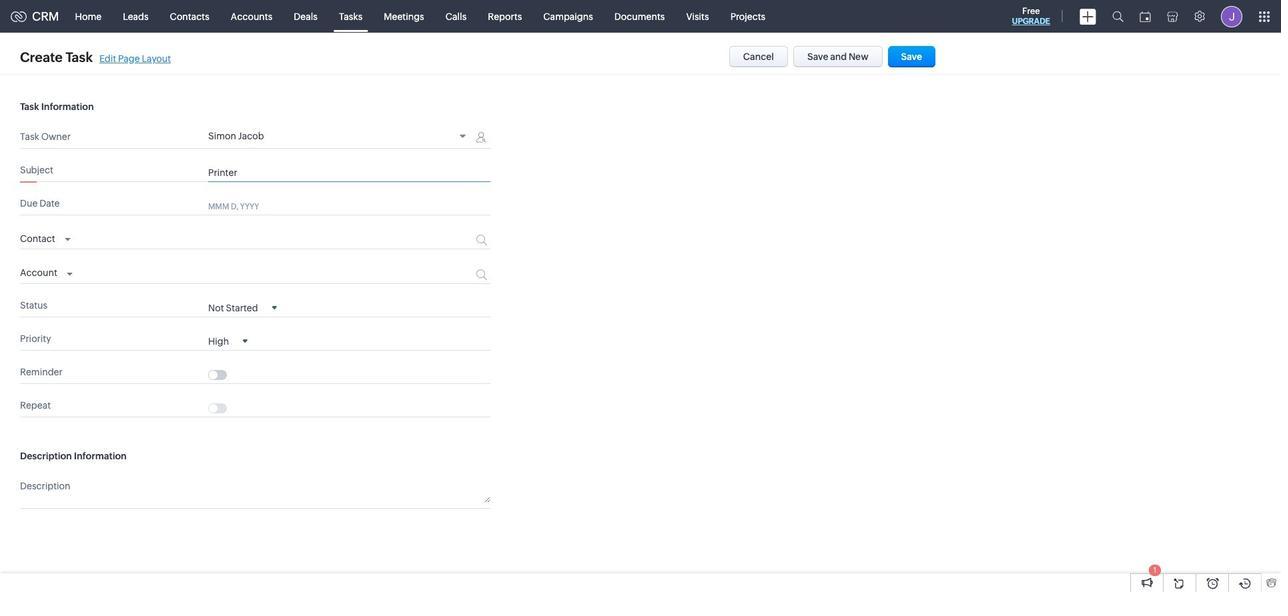 Task type: locate. For each thing, give the bounding box(es) containing it.
create menu element
[[1072, 0, 1104, 32]]

search element
[[1104, 0, 1132, 33]]

logo image
[[11, 11, 27, 22]]

profile element
[[1213, 0, 1251, 32]]

search image
[[1112, 11, 1124, 22]]

calendar image
[[1140, 11, 1151, 22]]

None field
[[208, 131, 470, 143], [20, 230, 70, 246], [20, 264, 73, 280], [208, 302, 277, 313], [208, 335, 248, 347], [208, 131, 470, 143], [20, 230, 70, 246], [20, 264, 73, 280], [208, 302, 277, 313], [208, 335, 248, 347]]

None text field
[[208, 168, 491, 178], [208, 478, 491, 503], [208, 168, 491, 178], [208, 478, 491, 503]]

create menu image
[[1080, 8, 1096, 24]]

None button
[[729, 46, 788, 67], [794, 46, 883, 67], [888, 46, 936, 67], [729, 46, 788, 67], [794, 46, 883, 67], [888, 46, 936, 67]]



Task type: describe. For each thing, give the bounding box(es) containing it.
mmm d, yyyy text field
[[208, 201, 448, 212]]

profile image
[[1221, 6, 1243, 27]]



Task type: vqa. For each thing, say whether or not it's contained in the screenshot.
Other Modules field
no



